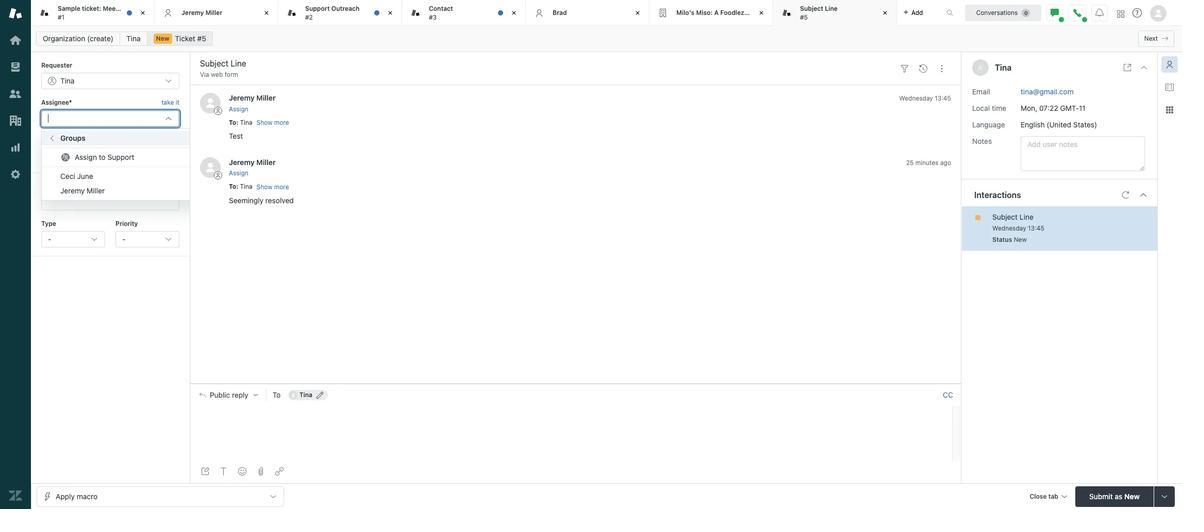 Task type: locate. For each thing, give the bounding box(es) containing it.
1 horizontal spatial -
[[122, 235, 126, 243]]

zendesk image
[[9, 489, 22, 502]]

requester element
[[41, 73, 179, 89]]

follow button
[[162, 138, 179, 147]]

tina down requester
[[60, 77, 75, 85]]

seemingly
[[229, 196, 264, 205]]

0 horizontal spatial #5
[[197, 34, 206, 43]]

ticket
[[175, 34, 195, 43]]

user image
[[978, 64, 984, 71], [979, 65, 983, 70]]

support inside the "assign to support" "option"
[[108, 153, 134, 162]]

close image left #2
[[261, 8, 272, 18]]

Assignee* field
[[48, 114, 160, 123]]

jeremy miller assign for seemingly
[[229, 158, 276, 177]]

- button down type
[[41, 231, 105, 248]]

0 vertical spatial 13:45
[[935, 95, 952, 102]]

assign left to on the left top of the page
[[75, 153, 97, 162]]

tina@gmail.com image
[[289, 391, 297, 399]]

assign up test
[[229, 105, 248, 113]]

miller up 'ticket #5'
[[206, 9, 223, 16]]

to up seemingly
[[229, 183, 236, 190]]

Add user notes text field
[[1021, 136, 1145, 171]]

more inside to : tina show more seemingly resolved
[[274, 183, 289, 191]]

jeremy down ceci june
[[60, 186, 85, 195]]

new
[[156, 35, 169, 42], [1014, 235, 1027, 243], [1125, 492, 1140, 501]]

tina up seemingly
[[240, 183, 253, 190]]

1 avatar image from the top
[[200, 93, 221, 114]]

1 vertical spatial :
[[236, 183, 238, 190]]

0 vertical spatial line
[[825, 5, 838, 12]]

subject up status
[[993, 212, 1018, 221]]

edit user image
[[317, 391, 324, 399]]

1 vertical spatial to
[[229, 183, 236, 190]]

tina@gmail.com
[[1021, 87, 1074, 96]]

via
[[200, 71, 209, 78]]

cc button
[[943, 390, 954, 400]]

reporting image
[[9, 141, 22, 154]]

0 horizontal spatial jeremy miller
[[60, 186, 105, 195]]

1 close image from the left
[[261, 8, 272, 18]]

jeremy miller assign
[[229, 94, 276, 113], [229, 158, 276, 177]]

miller inside the jeremy miller "tab"
[[206, 9, 223, 16]]

0 vertical spatial show
[[257, 119, 273, 126]]

assign for test
[[229, 105, 248, 113]]

assign button up test
[[229, 105, 248, 114]]

jeremy miller link down form
[[229, 94, 276, 102]]

07:22
[[1040, 103, 1059, 112]]

subject right subsidiary
[[800, 5, 824, 12]]

close image up secondary element
[[633, 8, 643, 18]]

states)
[[1074, 120, 1098, 129]]

1 horizontal spatial support
[[305, 5, 330, 12]]

close image
[[261, 8, 272, 18], [385, 8, 396, 18], [633, 8, 643, 18], [880, 8, 891, 18]]

0 vertical spatial wednesday
[[900, 95, 933, 102]]

1 vertical spatial #5
[[197, 34, 206, 43]]

jeremy miller link for seemingly
[[229, 158, 276, 167]]

subject inside subject line wednesday 13:45 status new
[[993, 212, 1018, 221]]

tina down ticket
[[126, 34, 141, 43]]

1 tab from the left
[[31, 0, 155, 26]]

1 horizontal spatial wednesday 13:45 text field
[[993, 224, 1045, 232]]

1 - from the left
[[48, 235, 51, 243]]

to
[[99, 153, 106, 162]]

support up #2
[[305, 5, 330, 12]]

3 close image from the left
[[633, 8, 643, 18]]

wednesday down events image
[[900, 95, 933, 102]]

0 vertical spatial jeremy miller
[[182, 9, 223, 16]]

tab
[[1049, 492, 1059, 500]]

1 : from the top
[[236, 118, 238, 126]]

0 horizontal spatial subject
[[800, 5, 824, 12]]

take it
[[162, 99, 179, 106]]

#5 right ticket
[[197, 34, 206, 43]]

jeremy up 'ticket #5'
[[182, 9, 204, 16]]

#5
[[800, 13, 808, 21], [197, 34, 206, 43]]

1 vertical spatial show
[[257, 183, 273, 191]]

1 more from the top
[[274, 119, 289, 126]]

: inside to : tina show more test
[[236, 118, 238, 126]]

1 vertical spatial 13:45
[[1028, 224, 1045, 232]]

show more button for seemingly
[[257, 182, 289, 192]]

apps image
[[1166, 106, 1174, 114]]

assign button up seemingly
[[229, 169, 248, 178]]

to
[[229, 118, 236, 126], [229, 183, 236, 190], [273, 390, 281, 399]]

0 vertical spatial new
[[156, 35, 169, 42]]

jeremy miller link
[[229, 94, 276, 102], [229, 158, 276, 167]]

add
[[912, 9, 923, 16]]

: inside to : tina show more seemingly resolved
[[236, 183, 238, 190]]

2 tab from the left
[[279, 0, 402, 26]]

close image
[[138, 8, 148, 18], [509, 8, 519, 18], [757, 8, 767, 18], [1140, 63, 1149, 72]]

to for to
[[273, 390, 281, 399]]

mon,
[[1021, 103, 1038, 112]]

1 horizontal spatial jeremy miller
[[182, 9, 223, 16]]

1 vertical spatial jeremy miller
[[60, 186, 105, 195]]

wednesday 13:45 text field down events image
[[900, 95, 952, 102]]

to inside to : tina show more test
[[229, 118, 236, 126]]

4 close image from the left
[[880, 8, 891, 18]]

close image inside milo's miso: a foodlez subsidiary tab
[[757, 8, 767, 18]]

show more button for test
[[257, 118, 289, 127]]

subject for subject line #5
[[800, 5, 824, 12]]

0 horizontal spatial -
[[48, 235, 51, 243]]

line
[[825, 5, 838, 12], [1020, 212, 1034, 221]]

mon, 07:22 gmt-11
[[1021, 103, 1086, 112]]

avatar image for seemingly resolved
[[200, 157, 221, 178]]

june
[[77, 172, 93, 181]]

0 vertical spatial jeremy miller assign
[[229, 94, 276, 113]]

1 vertical spatial show more button
[[257, 182, 289, 192]]

submit
[[1090, 492, 1113, 501]]

0 vertical spatial jeremy miller link
[[229, 94, 276, 102]]

take it button
[[162, 98, 179, 108]]

avatar image
[[200, 93, 221, 114], [200, 157, 221, 178]]

wednesday 13:45
[[900, 95, 952, 102]]

: up seemingly
[[236, 183, 238, 190]]

sample ticket: meet the ticket #1
[[58, 5, 149, 21]]

wednesday inside "conversationlabel" log
[[900, 95, 933, 102]]

2 - button from the left
[[116, 231, 179, 248]]

line inside subject line wednesday 13:45 status new
[[1020, 212, 1034, 221]]

support right to on the left top of the page
[[108, 153, 134, 162]]

1 vertical spatial new
[[1014, 235, 1027, 243]]

add link (cmd k) image
[[275, 467, 284, 476]]

public reply button
[[190, 384, 266, 406]]

to inside to : tina show more seemingly resolved
[[229, 183, 236, 190]]

close image inside brad tab
[[633, 8, 643, 18]]

1 horizontal spatial #5
[[800, 13, 808, 21]]

1 horizontal spatial wednesday
[[993, 224, 1027, 232]]

jeremy miller up 'ticket #5'
[[182, 9, 223, 16]]

subject inside subject line #5
[[800, 5, 824, 12]]

3 tab from the left
[[402, 0, 526, 26]]

customer context image
[[1166, 60, 1174, 69]]

milo's
[[677, 9, 695, 16]]

- button
[[41, 231, 105, 248], [116, 231, 179, 248]]

tabs tab list
[[31, 0, 936, 26]]

to left tina@gmail.com image
[[273, 390, 281, 399]]

1 horizontal spatial - button
[[116, 231, 179, 248]]

button displays agent's chat status as online. image
[[1051, 9, 1059, 17]]

english (united states)
[[1021, 120, 1098, 129]]

next
[[1145, 35, 1158, 42]]

hide composer image
[[572, 380, 580, 388]]

1 vertical spatial subject
[[993, 212, 1018, 221]]

2 vertical spatial assign
[[229, 169, 248, 177]]

subject
[[800, 5, 824, 12], [993, 212, 1018, 221]]

more for test
[[274, 119, 289, 126]]

new left ticket
[[156, 35, 169, 42]]

assign button
[[229, 105, 248, 114], [229, 169, 248, 178]]

13:45 inside subject line wednesday 13:45 status new
[[1028, 224, 1045, 232]]

1 assign button from the top
[[229, 105, 248, 114]]

2 show more button from the top
[[257, 182, 289, 192]]

wednesday 13:45 text field up status
[[993, 224, 1045, 232]]

line for subject line #5
[[825, 5, 838, 12]]

1 vertical spatial jeremy miller link
[[229, 158, 276, 167]]

4 tab from the left
[[774, 0, 897, 26]]

0 vertical spatial to
[[229, 118, 236, 126]]

2 show from the top
[[257, 183, 273, 191]]

close image inside the jeremy miller "tab"
[[261, 8, 272, 18]]

assign for seemingly resolved
[[229, 169, 248, 177]]

ticket actions image
[[938, 64, 946, 73]]

0 vertical spatial avatar image
[[200, 93, 221, 114]]

0 vertical spatial #5
[[800, 13, 808, 21]]

2 vertical spatial to
[[273, 390, 281, 399]]

1 jeremy miller link from the top
[[229, 94, 276, 102]]

more
[[274, 119, 289, 126], [274, 183, 289, 191]]

close image left #3
[[385, 8, 396, 18]]

1 horizontal spatial subject
[[993, 212, 1018, 221]]

status
[[993, 235, 1013, 243]]

0 horizontal spatial new
[[156, 35, 169, 42]]

filter image
[[901, 64, 909, 73]]

tina inside requester element
[[60, 77, 75, 85]]

1 horizontal spatial new
[[1014, 235, 1027, 243]]

Wednesday 13:45 text field
[[900, 95, 952, 102], [993, 224, 1045, 232]]

assignee* element
[[41, 110, 179, 127]]

1 horizontal spatial line
[[1020, 212, 1034, 221]]

get help image
[[1133, 8, 1142, 18]]

assign
[[229, 105, 248, 113], [75, 153, 97, 162], [229, 169, 248, 177]]

tab containing subject line
[[774, 0, 897, 26]]

outreach
[[332, 5, 360, 12]]

new right status
[[1014, 235, 1027, 243]]

meet
[[103, 5, 118, 12]]

2 avatar image from the top
[[200, 157, 221, 178]]

25
[[907, 159, 914, 167]]

1 show more button from the top
[[257, 118, 289, 127]]

0 vertical spatial subject
[[800, 5, 824, 12]]

miller up tags field
[[87, 186, 105, 195]]

2 jeremy miller link from the top
[[229, 158, 276, 167]]

2 horizontal spatial new
[[1125, 492, 1140, 501]]

close image right the foodlez
[[757, 8, 767, 18]]

1 vertical spatial jeremy miller assign
[[229, 158, 276, 177]]

- down priority
[[122, 235, 126, 243]]

: up test
[[236, 118, 238, 126]]

jeremy miller link down test
[[229, 158, 276, 167]]

show inside to : tina show more seemingly resolved
[[257, 183, 273, 191]]

test
[[229, 132, 243, 140]]

tina
[[126, 34, 141, 43], [995, 63, 1012, 72], [60, 77, 75, 85], [240, 118, 253, 126], [240, 183, 253, 190], [300, 391, 313, 399]]

jeremy miller down june
[[60, 186, 105, 195]]

local time
[[973, 103, 1007, 112]]

1 - button from the left
[[41, 231, 105, 248]]

#5 inside subject line #5
[[800, 13, 808, 21]]

requester
[[41, 61, 72, 69]]

2 more from the top
[[274, 183, 289, 191]]

show for test
[[257, 119, 273, 126]]

1 vertical spatial wednesday 13:45 text field
[[993, 224, 1045, 232]]

line for subject line wednesday 13:45 status new
[[1020, 212, 1034, 221]]

1 show from the top
[[257, 119, 273, 126]]

#5 right subsidiary
[[800, 13, 808, 21]]

1 vertical spatial assign button
[[229, 169, 248, 178]]

email
[[973, 87, 990, 96]]

wednesday up status
[[993, 224, 1027, 232]]

brad tab
[[526, 0, 650, 26]]

1 vertical spatial wednesday
[[993, 224, 1027, 232]]

1 vertical spatial support
[[108, 153, 134, 162]]

jeremy miller assign up to : tina show more seemingly resolved
[[229, 158, 276, 177]]

submit as new
[[1090, 492, 1140, 501]]

line inside subject line #5
[[825, 5, 838, 12]]

jeremy miller inside assignee* list box
[[60, 186, 105, 195]]

#1
[[58, 13, 65, 21]]

secondary element
[[31, 28, 1183, 49]]

draft mode image
[[201, 467, 209, 476]]

tab
[[31, 0, 155, 26], [279, 0, 402, 26], [402, 0, 526, 26], [774, 0, 897, 26]]

2 - from the left
[[122, 235, 126, 243]]

show more button
[[257, 118, 289, 127], [257, 182, 289, 192]]

0 horizontal spatial 13:45
[[935, 95, 952, 102]]

brad
[[553, 9, 567, 16]]

0 vertical spatial assign
[[229, 105, 248, 113]]

to for to : tina show more test
[[229, 118, 236, 126]]

2 assign button from the top
[[229, 169, 248, 178]]

assign inside "option"
[[75, 153, 97, 162]]

tina up test
[[240, 118, 253, 126]]

milo's miso: a foodlez subsidiary tab
[[650, 0, 779, 26]]

new right as
[[1125, 492, 1140, 501]]

1 vertical spatial avatar image
[[200, 157, 221, 178]]

2 : from the top
[[236, 183, 238, 190]]

- button down priority
[[116, 231, 179, 248]]

wednesday
[[900, 95, 933, 102], [993, 224, 1027, 232]]

jeremy down test
[[229, 158, 255, 167]]

assign button for seemingly resolved
[[229, 169, 248, 178]]

1 horizontal spatial 13:45
[[1028, 224, 1045, 232]]

add button
[[897, 0, 930, 25]]

2 jeremy miller assign from the top
[[229, 158, 276, 177]]

0 horizontal spatial support
[[108, 153, 134, 162]]

show inside to : tina show more test
[[257, 119, 273, 126]]

0 vertical spatial :
[[236, 118, 238, 126]]

0 horizontal spatial wednesday 13:45 text field
[[900, 95, 952, 102]]

#5 inside secondary element
[[197, 34, 206, 43]]

more inside to : tina show more test
[[274, 119, 289, 126]]

- for type
[[48, 235, 51, 243]]

local
[[973, 103, 990, 112]]

tab containing contact
[[402, 0, 526, 26]]

0 horizontal spatial line
[[825, 5, 838, 12]]

to up test
[[229, 118, 236, 126]]

jeremy miller assign for test
[[229, 94, 276, 113]]

jeremy miller link for test
[[229, 94, 276, 102]]

0 vertical spatial support
[[305, 5, 330, 12]]

1 vertical spatial line
[[1020, 212, 1034, 221]]

0 vertical spatial show more button
[[257, 118, 289, 127]]

1 vertical spatial more
[[274, 183, 289, 191]]

1 jeremy miller assign from the top
[[229, 94, 276, 113]]

assign up seemingly
[[229, 169, 248, 177]]

0 vertical spatial assign button
[[229, 105, 248, 114]]

subject line wednesday 13:45 status new
[[993, 212, 1045, 243]]

0 horizontal spatial wednesday
[[900, 95, 933, 102]]

close image left 'add' dropdown button
[[880, 8, 891, 18]]

notes
[[973, 136, 992, 145]]

conversationlabel log
[[190, 85, 962, 384]]

get started image
[[9, 34, 22, 47]]

: for test
[[236, 118, 238, 126]]

- down type
[[48, 235, 51, 243]]

subject for subject line wednesday 13:45 status new
[[993, 212, 1018, 221]]

jeremy
[[182, 9, 204, 16], [229, 94, 255, 102], [229, 158, 255, 167], [60, 186, 85, 195]]

support
[[305, 5, 330, 12], [108, 153, 134, 162]]

close image for brad tab
[[633, 8, 643, 18]]

ceci
[[60, 172, 75, 181]]

-
[[48, 235, 51, 243], [122, 235, 126, 243]]

jeremy miller assign up to : tina show more test
[[229, 94, 276, 113]]

0 horizontal spatial - button
[[41, 231, 105, 248]]

1 vertical spatial assign
[[75, 153, 97, 162]]

tags
[[41, 182, 56, 190]]

miller
[[206, 9, 223, 16], [257, 94, 276, 102], [257, 158, 276, 167], [87, 186, 105, 195]]

show
[[257, 119, 273, 126], [257, 183, 273, 191]]

0 vertical spatial more
[[274, 119, 289, 126]]



Task type: vqa. For each thing, say whether or not it's contained in the screenshot.
MORE in the To : Tina Show more Test
yes



Task type: describe. For each thing, give the bounding box(es) containing it.
jeremy inside assignee* list box
[[60, 186, 85, 195]]

cc
[[943, 390, 954, 399]]

new inside secondary element
[[156, 35, 169, 42]]

english
[[1021, 120, 1045, 129]]

close tab
[[1030, 492, 1059, 500]]

a
[[715, 9, 719, 16]]

ticket:
[[82, 5, 101, 12]]

next button
[[1139, 30, 1175, 47]]

subject line #5
[[800, 5, 838, 21]]

Tags field
[[49, 197, 170, 207]]

close tab button
[[1025, 486, 1072, 508]]

public
[[210, 391, 230, 399]]

assignee*
[[41, 99, 72, 106]]

(united
[[1047, 120, 1072, 129]]

foodlez
[[721, 9, 745, 16]]

ticket #5
[[175, 34, 206, 43]]

jeremy down form
[[229, 94, 255, 102]]

apply
[[56, 492, 75, 501]]

knowledge image
[[1166, 83, 1174, 91]]

events image
[[920, 64, 928, 73]]

conversations
[[977, 9, 1018, 16]]

minutes
[[916, 159, 939, 167]]

resolved
[[266, 196, 294, 205]]

wednesday inside subject line wednesday 13:45 status new
[[993, 224, 1027, 232]]

the
[[120, 5, 130, 12]]

close image for the jeremy miller "tab"
[[261, 8, 272, 18]]

subsidiary
[[746, 9, 779, 16]]

zendesk products image
[[1118, 10, 1125, 17]]

close image right view more details icon in the right top of the page
[[1140, 63, 1149, 72]]

milo's miso: a foodlez subsidiary
[[677, 9, 779, 16]]

organizations image
[[9, 114, 22, 127]]

form
[[225, 71, 238, 78]]

avatar image for test
[[200, 93, 221, 114]]

zendesk support image
[[9, 7, 22, 20]]

view more details image
[[1124, 63, 1132, 72]]

25 minutes ago
[[907, 159, 952, 167]]

2 close image from the left
[[385, 8, 396, 18]]

miller up to : tina show more test
[[257, 94, 276, 102]]

close image right the
[[138, 8, 148, 18]]

take
[[162, 99, 174, 106]]

new inside subject line wednesday 13:45 status new
[[1014, 235, 1027, 243]]

time
[[992, 103, 1007, 112]]

- button for type
[[41, 231, 105, 248]]

organization
[[43, 34, 85, 43]]

miller inside assignee* list box
[[87, 186, 105, 195]]

main element
[[0, 0, 31, 509]]

0 vertical spatial wednesday 13:45 text field
[[900, 95, 952, 102]]

#2
[[305, 13, 313, 21]]

contact
[[429, 5, 453, 12]]

gmt-
[[1061, 103, 1079, 112]]

admin image
[[9, 168, 22, 181]]

web
[[211, 71, 223, 78]]

organization (create)
[[43, 34, 114, 43]]

apply macro
[[56, 492, 98, 501]]

notifications image
[[1096, 9, 1104, 17]]

tina inside to : tina show more seemingly resolved
[[240, 183, 253, 190]]

ceci june
[[60, 172, 93, 181]]

groups
[[60, 134, 86, 143]]

language
[[973, 120, 1005, 129]]

reply
[[232, 391, 248, 399]]

macro
[[77, 492, 98, 501]]

25 minutes ago text field
[[907, 159, 952, 167]]

support outreach #2
[[305, 5, 360, 21]]

as
[[1115, 492, 1123, 501]]

organization (create) button
[[36, 31, 120, 46]]

public reply
[[210, 391, 248, 399]]

tab containing sample ticket: meet the ticket
[[31, 0, 155, 26]]

conversations button
[[965, 4, 1042, 21]]

insert emojis image
[[238, 467, 247, 476]]

(create)
[[87, 34, 114, 43]]

- for priority
[[122, 235, 126, 243]]

to : tina show more test
[[229, 118, 289, 140]]

it
[[176, 99, 179, 106]]

close image left brad
[[509, 8, 519, 18]]

jeremy inside the jeremy miller "tab"
[[182, 9, 204, 16]]

Subject field
[[198, 57, 894, 70]]

miso:
[[696, 9, 713, 16]]

close image for tab containing subject line
[[880, 8, 891, 18]]

more for seemingly resolved
[[274, 183, 289, 191]]

jeremy miller tab
[[155, 0, 279, 26]]

support inside support outreach #2
[[305, 5, 330, 12]]

#3
[[429, 13, 437, 21]]

type
[[41, 219, 56, 227]]

priority
[[116, 219, 138, 227]]

follow
[[162, 138, 179, 146]]

11
[[1079, 103, 1086, 112]]

interactions
[[975, 190, 1021, 199]]

displays possible ticket submission types image
[[1161, 492, 1169, 501]]

miller up to : tina show more seemingly resolved
[[257, 158, 276, 167]]

13:45 inside "conversationlabel" log
[[935, 95, 952, 102]]

to for to : tina show more seemingly resolved
[[229, 183, 236, 190]]

: for seemingly resolved
[[236, 183, 238, 190]]

2 vertical spatial new
[[1125, 492, 1140, 501]]

add attachment image
[[257, 467, 265, 476]]

show for seemingly
[[257, 183, 273, 191]]

contact #3
[[429, 5, 453, 21]]

assign to support
[[75, 153, 134, 162]]

jeremy miller inside "tab"
[[182, 9, 223, 16]]

tina inside to : tina show more test
[[240, 118, 253, 126]]

groups option
[[42, 131, 211, 146]]

tina up time
[[995, 63, 1012, 72]]

tina right tina@gmail.com image
[[300, 391, 313, 399]]

sample
[[58, 5, 80, 12]]

assignee* list box
[[41, 129, 211, 201]]

tina inside secondary element
[[126, 34, 141, 43]]

ago
[[941, 159, 952, 167]]

to : tina show more seemingly resolved
[[229, 183, 294, 205]]

tina link
[[120, 31, 147, 46]]

- button for priority
[[116, 231, 179, 248]]

assign to support option
[[42, 150, 211, 165]]

views image
[[9, 60, 22, 74]]

format text image
[[220, 467, 228, 476]]

customers image
[[9, 87, 22, 101]]

via web form
[[200, 71, 238, 78]]

tab containing support outreach
[[279, 0, 402, 26]]

close
[[1030, 492, 1047, 500]]

ticket
[[131, 5, 149, 12]]

assign button for test
[[229, 105, 248, 114]]



